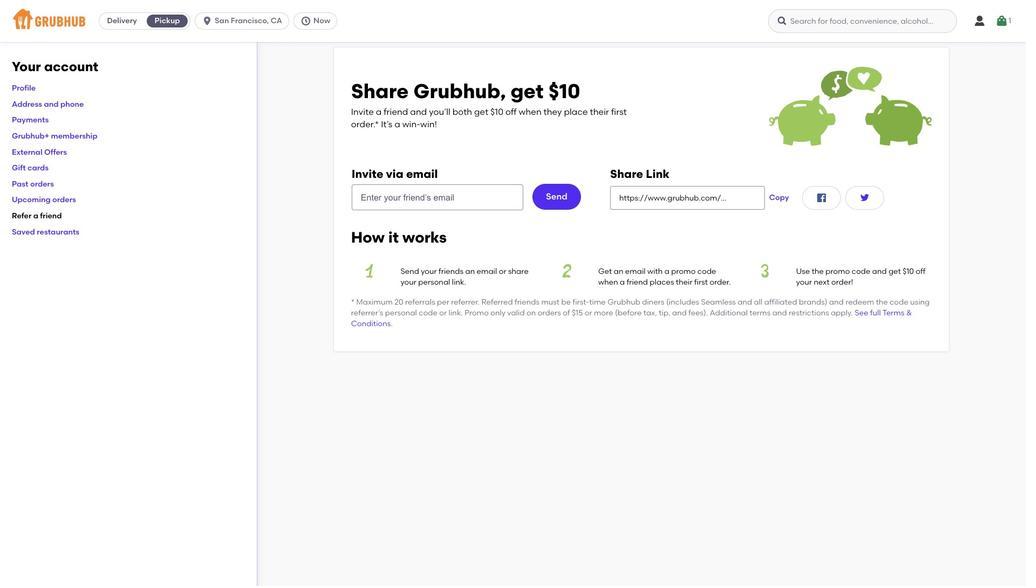 Task type: vqa. For each thing, say whether or not it's contained in the screenshot.
the or to the left
yes



Task type: describe. For each thing, give the bounding box(es) containing it.
Enter your friend's email email field
[[352, 185, 524, 211]]

$10 inside "use the promo code and get $10 off your next order!"
[[903, 267, 915, 276]]

.
[[391, 320, 393, 329]]

address and phone link
[[12, 100, 84, 109]]

off inside share grubhub, get $10 invite a friend and you'll both get $10 off when they place their first order.* it's a win-win!
[[506, 107, 517, 117]]

email inside send your friends an email or share your personal link.
[[477, 267, 497, 276]]

invite inside share grubhub, get $10 invite a friend and you'll both get $10 off when they place their first order.* it's a win-win!
[[351, 107, 374, 117]]

restaurants
[[37, 228, 79, 237]]

orders inside * maximum 20 referrals per referrer. referred friends must be first-time grubhub diners (includes seamless and all affiliated brands) and redeem the code using referrer's personal code or link. promo only valid on orders of $15 or more (before tax, tip, and fees). additional terms and restrictions apply.
[[538, 309, 561, 318]]

tax,
[[644, 309, 657, 318]]

and left phone
[[44, 100, 59, 109]]

upcoming orders link
[[12, 196, 76, 205]]

saved restaurants link
[[12, 228, 79, 237]]

it's
[[381, 119, 393, 129]]

friend inside share grubhub, get $10 invite a friend and you'll both get $10 off when they place their first order.* it's a win-win!
[[384, 107, 408, 117]]

using
[[911, 298, 930, 307]]

when inside share grubhub, get $10 invite a friend and you'll both get $10 off when they place their first order.* it's a win-win!
[[519, 107, 542, 117]]

gift
[[12, 164, 26, 173]]

order.*
[[351, 119, 379, 129]]

$15
[[572, 309, 583, 318]]

full
[[871, 309, 881, 318]]

san francisco, ca
[[215, 16, 282, 25]]

referrer.
[[451, 298, 480, 307]]

and inside share grubhub, get $10 invite a friend and you'll both get $10 off when they place their first order.* it's a win-win!
[[410, 107, 427, 117]]

next
[[814, 278, 830, 287]]

copy
[[770, 193, 790, 203]]

proceed to checkout button
[[862, 291, 1007, 310]]

share grubhub and save image
[[770, 65, 932, 146]]

link. inside * maximum 20 referrals per referrer. referred friends must be first-time grubhub diners (includes seamless and all affiliated brands) and redeem the code using referrer's personal code or link. promo only valid on orders of $15 or more (before tax, tip, and fees). additional terms and restrictions apply.
[[449, 309, 463, 318]]

gift cards link
[[12, 164, 49, 173]]

proceed
[[895, 295, 926, 304]]

grubhub,
[[414, 79, 506, 103]]

send for send
[[546, 192, 568, 202]]

their inside share grubhub, get $10 invite a friend and you'll both get $10 off when they place their first order.* it's a win-win!
[[590, 107, 610, 117]]

san francisco, ca button
[[195, 12, 294, 30]]

referrer's
[[351, 309, 384, 318]]

get
[[599, 267, 612, 276]]

the inside "use the promo code and get $10 off your next order!"
[[812, 267, 824, 276]]

saved restaurants
[[12, 228, 79, 237]]

email for get an email with a promo code when a friend places their first order.
[[626, 267, 646, 276]]

saved
[[12, 228, 35, 237]]

1 horizontal spatial svg image
[[777, 16, 788, 26]]

share for link
[[611, 168, 644, 181]]

(includes
[[667, 298, 700, 307]]

orders for upcoming orders
[[52, 196, 76, 205]]

more
[[594, 309, 614, 318]]

external offers link
[[12, 148, 67, 157]]

step 1 image
[[351, 265, 388, 278]]

step 3 image
[[747, 265, 784, 278]]

their inside 'get an email with a promo code when a friend places their first order.'
[[676, 278, 693, 287]]

brands)
[[800, 298, 828, 307]]

all
[[754, 298, 763, 307]]

per
[[437, 298, 450, 307]]

referred
[[482, 298, 513, 307]]

send button
[[533, 184, 581, 210]]

get inside "use the promo code and get $10 off your next order!"
[[889, 267, 902, 276]]

terms
[[883, 309, 905, 318]]

places
[[650, 278, 675, 287]]

0 horizontal spatial $10
[[491, 107, 504, 117]]

be
[[562, 298, 571, 307]]

a right refer
[[33, 212, 38, 221]]

copy button
[[765, 186, 794, 210]]

upcoming
[[12, 196, 51, 205]]

address and phone
[[12, 100, 84, 109]]

*
[[351, 298, 355, 307]]

tip,
[[659, 309, 671, 318]]

promo
[[465, 309, 489, 318]]

and up apply.
[[830, 298, 844, 307]]

a up it's
[[376, 107, 382, 117]]

send for send your friends an email or share your personal link.
[[401, 267, 419, 276]]

friends inside send your friends an email or share your personal link.
[[439, 267, 464, 276]]

of
[[563, 309, 570, 318]]

diners
[[643, 298, 665, 307]]

francisco,
[[231, 16, 269, 25]]

checkout
[[937, 295, 973, 304]]

ca
[[271, 16, 282, 25]]

gift cards
[[12, 164, 49, 173]]

link. inside send your friends an email or share your personal link.
[[452, 278, 466, 287]]

a right it's
[[395, 119, 400, 129]]

redeem
[[846, 298, 875, 307]]

promo inside 'get an email with a promo code when a friend places their first order.'
[[672, 267, 696, 276]]

works
[[403, 229, 447, 247]]

valid
[[508, 309, 525, 318]]

they
[[544, 107, 562, 117]]

first-
[[573, 298, 590, 307]]

refer a friend
[[12, 212, 62, 221]]

your
[[12, 59, 41, 74]]

pickup button
[[145, 12, 190, 30]]

external offers
[[12, 148, 67, 157]]

proceed to checkout
[[895, 295, 973, 304]]

profile
[[12, 84, 36, 93]]

0 horizontal spatial your
[[401, 278, 417, 287]]

grubhub
[[608, 298, 641, 307]]

code up terms
[[890, 298, 909, 307]]

a right with
[[665, 267, 670, 276]]

restrictions
[[789, 309, 830, 318]]

1
[[1009, 16, 1012, 25]]

profile link
[[12, 84, 36, 93]]

and down (includes
[[673, 309, 687, 318]]

1 vertical spatial friend
[[40, 212, 62, 221]]

apply.
[[831, 309, 854, 318]]

&
[[907, 309, 913, 318]]

now
[[314, 16, 331, 25]]

via
[[386, 168, 404, 181]]

Search for food, convenience, alcohol... search field
[[769, 9, 958, 33]]

orders for past orders
[[30, 180, 54, 189]]

0 horizontal spatial get
[[475, 107, 489, 117]]

2 horizontal spatial or
[[585, 309, 593, 318]]

grubhub+ membership
[[12, 132, 98, 141]]

to
[[928, 295, 936, 304]]



Task type: locate. For each thing, give the bounding box(es) containing it.
0 vertical spatial invite
[[351, 107, 374, 117]]

1 horizontal spatial their
[[676, 278, 693, 287]]

code up order. at right
[[698, 267, 717, 276]]

link.
[[452, 278, 466, 287], [449, 309, 463, 318]]

and inside "use the promo code and get $10 off your next order!"
[[873, 267, 887, 276]]

1 vertical spatial get
[[475, 107, 489, 117]]

external
[[12, 148, 42, 157]]

0 horizontal spatial share
[[351, 79, 409, 103]]

svg image
[[996, 15, 1009, 28], [202, 16, 213, 26], [777, 16, 788, 26]]

promo inside "use the promo code and get $10 off your next order!"
[[826, 267, 850, 276]]

email inside 'get an email with a promo code when a friend places their first order.'
[[626, 267, 646, 276]]

referrals
[[405, 298, 436, 307]]

$10 up place
[[549, 79, 581, 103]]

2 promo from the left
[[826, 267, 850, 276]]

1 horizontal spatial send
[[546, 192, 568, 202]]

invite left via
[[352, 168, 384, 181]]

affiliated
[[765, 298, 798, 307]]

0 vertical spatial the
[[812, 267, 824, 276]]

grubhub+ membership link
[[12, 132, 98, 141]]

friend down with
[[627, 278, 648, 287]]

their
[[590, 107, 610, 117], [676, 278, 693, 287]]

an right get on the right top of page
[[614, 267, 624, 276]]

1 vertical spatial friends
[[515, 298, 540, 307]]

share for grubhub,
[[351, 79, 409, 103]]

(before
[[615, 309, 642, 318]]

offers
[[44, 148, 67, 157]]

1 vertical spatial the
[[877, 298, 889, 307]]

the inside * maximum 20 referrals per referrer. referred friends must be first-time grubhub diners (includes seamless and all affiliated brands) and redeem the code using referrer's personal code or link. promo only valid on orders of $15 or more (before tax, tip, and fees). additional terms and restrictions apply.
[[877, 298, 889, 307]]

off
[[506, 107, 517, 117], [916, 267, 926, 276]]

order.
[[710, 278, 731, 287]]

2 horizontal spatial svg image
[[996, 15, 1009, 28]]

personal inside * maximum 20 referrals per referrer. referred friends must be first-time grubhub diners (includes seamless and all affiliated brands) and redeem the code using referrer's personal code or link. promo only valid on orders of $15 or more (before tax, tip, and fees). additional terms and restrictions apply.
[[385, 309, 417, 318]]

friend up saved restaurants "link"
[[40, 212, 62, 221]]

1 vertical spatial their
[[676, 278, 693, 287]]

or left share in the top of the page
[[499, 267, 507, 276]]

get up 'they'
[[511, 79, 544, 103]]

win-
[[403, 119, 421, 129]]

and down affiliated
[[773, 309, 787, 318]]

when down get on the right top of page
[[599, 278, 619, 287]]

how
[[351, 229, 385, 247]]

1 horizontal spatial the
[[877, 298, 889, 307]]

2 vertical spatial friend
[[627, 278, 648, 287]]

0 horizontal spatial when
[[519, 107, 542, 117]]

0 vertical spatial their
[[590, 107, 610, 117]]

first inside 'get an email with a promo code when a friend places their first order.'
[[695, 278, 708, 287]]

2 horizontal spatial email
[[626, 267, 646, 276]]

email right via
[[406, 168, 438, 181]]

1 horizontal spatial an
[[614, 267, 624, 276]]

get up proceed
[[889, 267, 902, 276]]

0 horizontal spatial personal
[[385, 309, 417, 318]]

personal up 'per'
[[419, 278, 450, 287]]

orders up refer a friend
[[52, 196, 76, 205]]

your down use
[[797, 278, 813, 287]]

1 vertical spatial off
[[916, 267, 926, 276]]

orders down must
[[538, 309, 561, 318]]

0 horizontal spatial first
[[612, 107, 627, 117]]

upcoming orders
[[12, 196, 76, 205]]

an up referrer.
[[466, 267, 475, 276]]

2 an from the left
[[614, 267, 624, 276]]

get an email with a promo code when a friend places their first order.
[[599, 267, 731, 287]]

0 horizontal spatial off
[[506, 107, 517, 117]]

svg image
[[974, 15, 987, 28], [301, 16, 312, 26], [815, 192, 828, 205], [859, 192, 872, 205]]

see full terms & conditions link
[[351, 309, 913, 329]]

fees).
[[689, 309, 709, 318]]

2 vertical spatial $10
[[903, 267, 915, 276]]

step 2 image
[[549, 265, 586, 278]]

1 vertical spatial invite
[[352, 168, 384, 181]]

20
[[395, 298, 404, 307]]

place
[[564, 107, 588, 117]]

friends up 'per'
[[439, 267, 464, 276]]

1 horizontal spatial get
[[511, 79, 544, 103]]

1 horizontal spatial or
[[499, 267, 507, 276]]

the up full
[[877, 298, 889, 307]]

0 vertical spatial first
[[612, 107, 627, 117]]

email for invite via email
[[406, 168, 438, 181]]

a
[[376, 107, 382, 117], [395, 119, 400, 129], [33, 212, 38, 221], [665, 267, 670, 276], [620, 278, 625, 287]]

promo up "places"
[[672, 267, 696, 276]]

0 vertical spatial orders
[[30, 180, 54, 189]]

friends up on on the right bottom of the page
[[515, 298, 540, 307]]

1 horizontal spatial off
[[916, 267, 926, 276]]

off inside "use the promo code and get $10 off your next order!"
[[916, 267, 926, 276]]

1 horizontal spatial share
[[611, 168, 644, 181]]

phone
[[60, 100, 84, 109]]

off left 'they'
[[506, 107, 517, 117]]

0 horizontal spatial email
[[406, 168, 438, 181]]

order!
[[832, 278, 854, 287]]

grubhub+
[[12, 132, 49, 141]]

friend
[[384, 107, 408, 117], [40, 212, 62, 221], [627, 278, 648, 287]]

get right the both at the left top
[[475, 107, 489, 117]]

0 horizontal spatial promo
[[672, 267, 696, 276]]

svg image inside the 'san francisco, ca' button
[[202, 16, 213, 26]]

$10 right the both at the left top
[[491, 107, 504, 117]]

0 vertical spatial $10
[[549, 79, 581, 103]]

when inside 'get an email with a promo code when a friend places their first order.'
[[599, 278, 619, 287]]

1 horizontal spatial friends
[[515, 298, 540, 307]]

1 vertical spatial first
[[695, 278, 708, 287]]

terms
[[750, 309, 771, 318]]

or inside send your friends an email or share your personal link.
[[499, 267, 507, 276]]

promo
[[672, 267, 696, 276], [826, 267, 850, 276]]

$10 up proceed
[[903, 267, 915, 276]]

0 horizontal spatial an
[[466, 267, 475, 276]]

0 horizontal spatial send
[[401, 267, 419, 276]]

an inside 'get an email with a promo code when a friend places their first order.'
[[614, 267, 624, 276]]

0 vertical spatial link.
[[452, 278, 466, 287]]

personal down 20
[[385, 309, 417, 318]]

0 horizontal spatial svg image
[[202, 16, 213, 26]]

0 horizontal spatial or
[[440, 309, 447, 318]]

first left order. at right
[[695, 278, 708, 287]]

0 vertical spatial off
[[506, 107, 517, 117]]

now button
[[294, 12, 342, 30]]

share inside share grubhub, get $10 invite a friend and you'll both get $10 off when they place their first order.* it's a win-win!
[[351, 79, 409, 103]]

2 vertical spatial orders
[[538, 309, 561, 318]]

0 vertical spatial share
[[351, 79, 409, 103]]

your up referrals
[[421, 267, 437, 276]]

and up redeem
[[873, 267, 887, 276]]

past orders
[[12, 180, 54, 189]]

send inside button
[[546, 192, 568, 202]]

0 vertical spatial friends
[[439, 267, 464, 276]]

1 horizontal spatial $10
[[549, 79, 581, 103]]

0 vertical spatial personal
[[419, 278, 450, 287]]

payments
[[12, 116, 49, 125]]

2 horizontal spatial $10
[[903, 267, 915, 276]]

link. down referrer.
[[449, 309, 463, 318]]

share link
[[611, 168, 670, 181]]

pickup
[[155, 16, 180, 25]]

and
[[44, 100, 59, 109], [410, 107, 427, 117], [873, 267, 887, 276], [738, 298, 753, 307], [830, 298, 844, 307], [673, 309, 687, 318], [773, 309, 787, 318]]

1 vertical spatial $10
[[491, 107, 504, 117]]

0 horizontal spatial the
[[812, 267, 824, 276]]

off up proceed
[[916, 267, 926, 276]]

share
[[509, 267, 529, 276]]

share up it's
[[351, 79, 409, 103]]

their right place
[[590, 107, 610, 117]]

on
[[527, 309, 536, 318]]

link. up referrer.
[[452, 278, 466, 287]]

friends inside * maximum 20 referrals per referrer. referred friends must be first-time grubhub diners (includes seamless and all affiliated brands) and redeem the code using referrer's personal code or link. promo only valid on orders of $15 or more (before tax, tip, and fees). additional terms and restrictions apply.
[[515, 298, 540, 307]]

invite via email
[[352, 168, 438, 181]]

0 vertical spatial when
[[519, 107, 542, 117]]

2 horizontal spatial your
[[797, 278, 813, 287]]

svg image for 1
[[996, 15, 1009, 28]]

0 vertical spatial friend
[[384, 107, 408, 117]]

svg image inside now button
[[301, 16, 312, 26]]

code up order! at right top
[[852, 267, 871, 276]]

* maximum 20 referrals per referrer. referred friends must be first-time grubhub diners (includes seamless and all affiliated brands) and redeem the code using referrer's personal code or link. promo only valid on orders of $15 or more (before tax, tip, and fees). additional terms and restrictions apply.
[[351, 298, 930, 318]]

2 vertical spatial get
[[889, 267, 902, 276]]

0 horizontal spatial friend
[[40, 212, 62, 221]]

send your friends an email or share your personal link.
[[401, 267, 529, 287]]

your up 20
[[401, 278, 417, 287]]

conditions
[[351, 320, 391, 329]]

1 vertical spatial link.
[[449, 309, 463, 318]]

or right $15
[[585, 309, 593, 318]]

orders up upcoming orders link
[[30, 180, 54, 189]]

their up (includes
[[676, 278, 693, 287]]

additional
[[710, 309, 748, 318]]

friends
[[439, 267, 464, 276], [515, 298, 540, 307]]

an inside send your friends an email or share your personal link.
[[466, 267, 475, 276]]

send inside send your friends an email or share your personal link.
[[401, 267, 419, 276]]

1 vertical spatial orders
[[52, 196, 76, 205]]

time
[[590, 298, 606, 307]]

friend inside 'get an email with a promo code when a friend places their first order.'
[[627, 278, 648, 287]]

your
[[421, 267, 437, 276], [401, 278, 417, 287], [797, 278, 813, 287]]

1 vertical spatial share
[[611, 168, 644, 181]]

1 vertical spatial send
[[401, 267, 419, 276]]

1 horizontal spatial your
[[421, 267, 437, 276]]

1 horizontal spatial first
[[695, 278, 708, 287]]

first inside share grubhub, get $10 invite a friend and you'll both get $10 off when they place their first order.* it's a win-win!
[[612, 107, 627, 117]]

delivery button
[[99, 12, 145, 30]]

when left 'they'
[[519, 107, 542, 117]]

how it works
[[351, 229, 447, 247]]

code inside 'get an email with a promo code when a friend places their first order.'
[[698, 267, 717, 276]]

your account
[[12, 59, 98, 74]]

1 horizontal spatial promo
[[826, 267, 850, 276]]

and left all
[[738, 298, 753, 307]]

personal inside send your friends an email or share your personal link.
[[419, 278, 450, 287]]

1 horizontal spatial email
[[477, 267, 497, 276]]

account
[[44, 59, 98, 74]]

code inside "use the promo code and get $10 off your next order!"
[[852, 267, 871, 276]]

both
[[453, 107, 472, 117]]

email
[[406, 168, 438, 181], [477, 267, 497, 276], [626, 267, 646, 276]]

see
[[855, 309, 869, 318]]

code
[[698, 267, 717, 276], [852, 267, 871, 276], [890, 298, 909, 307], [419, 309, 438, 318]]

None text field
[[611, 186, 765, 210]]

svg image for san francisco, ca
[[202, 16, 213, 26]]

cards
[[28, 164, 49, 173]]

an
[[466, 267, 475, 276], [614, 267, 624, 276]]

1 horizontal spatial when
[[599, 278, 619, 287]]

2 horizontal spatial friend
[[627, 278, 648, 287]]

1 an from the left
[[466, 267, 475, 276]]

promo up order! at right top
[[826, 267, 850, 276]]

code down referrals
[[419, 309, 438, 318]]

you'll
[[429, 107, 451, 117]]

use
[[797, 267, 810, 276]]

and up win-
[[410, 107, 427, 117]]

1 horizontal spatial personal
[[419, 278, 450, 287]]

0 vertical spatial get
[[511, 79, 544, 103]]

friend up it's
[[384, 107, 408, 117]]

svg image inside 1 button
[[996, 15, 1009, 28]]

past orders link
[[12, 180, 54, 189]]

membership
[[51, 132, 98, 141]]

0 vertical spatial send
[[546, 192, 568, 202]]

0 horizontal spatial their
[[590, 107, 610, 117]]

email left share in the top of the page
[[477, 267, 497, 276]]

your inside "use the promo code and get $10 off your next order!"
[[797, 278, 813, 287]]

first right place
[[612, 107, 627, 117]]

invite up order.* at left
[[351, 107, 374, 117]]

email left with
[[626, 267, 646, 276]]

2 horizontal spatial get
[[889, 267, 902, 276]]

maximum
[[357, 298, 393, 307]]

see full terms & conditions
[[351, 309, 913, 329]]

0 horizontal spatial friends
[[439, 267, 464, 276]]

orders
[[30, 180, 54, 189], [52, 196, 76, 205], [538, 309, 561, 318]]

1 vertical spatial when
[[599, 278, 619, 287]]

or down 'per'
[[440, 309, 447, 318]]

personal
[[419, 278, 450, 287], [385, 309, 417, 318]]

1 horizontal spatial friend
[[384, 107, 408, 117]]

share left link
[[611, 168, 644, 181]]

use the promo code and get $10 off your next order!
[[797, 267, 926, 287]]

1 vertical spatial personal
[[385, 309, 417, 318]]

1 promo from the left
[[672, 267, 696, 276]]

win!
[[421, 119, 437, 129]]

a up grubhub on the right bottom of the page
[[620, 278, 625, 287]]

address
[[12, 100, 42, 109]]

only
[[491, 309, 506, 318]]

the up next
[[812, 267, 824, 276]]

main navigation navigation
[[0, 0, 1027, 42]]



